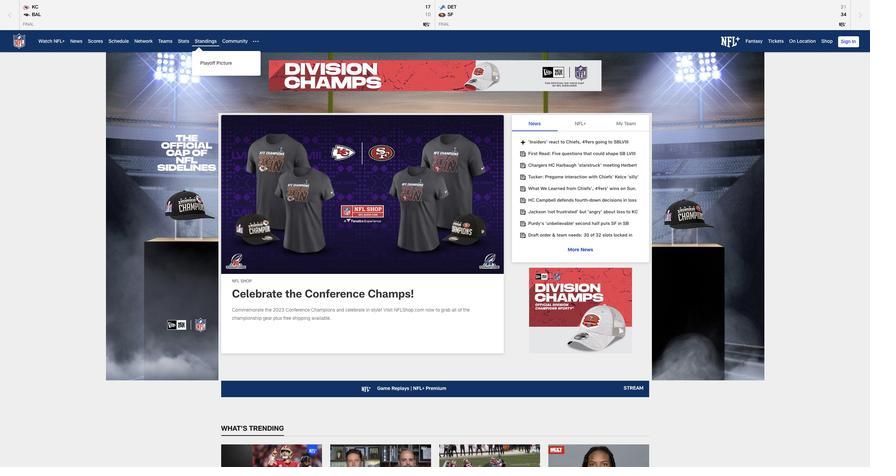 Task type: locate. For each thing, give the bounding box(es) containing it.
0 horizontal spatial of
[[458, 309, 462, 314]]

nfl news mini image left 'what'
[[520, 187, 526, 192]]

nfl news mini image left purdy's
[[520, 222, 526, 227]]

kc
[[32, 5, 38, 10], [632, 211, 638, 215]]

1 nfl news mini image from the top
[[520, 175, 526, 180]]

0 horizontal spatial kc
[[32, 5, 38, 10]]

to right about
[[626, 211, 631, 215]]

4 nfl news mini image from the top
[[520, 198, 526, 204]]

2 horizontal spatial nfl+
[[575, 122, 586, 127]]

nfl news mini image inside tucker: pregame interaction with chiefs' kelce 'silly' link
[[520, 175, 526, 180]]

shop inside page main content "main content"
[[241, 280, 252, 284]]

tucker: pregame interaction with chiefs' kelce 'silly' link
[[520, 175, 641, 181]]

1 vertical spatial loss
[[617, 211, 625, 215]]

in
[[852, 40, 856, 45]]

nfl+ right |
[[413, 387, 425, 392]]

of inside more news tab panel
[[591, 234, 595, 238]]

in down the on
[[623, 199, 627, 203]]

final down sf 49ers icon
[[439, 23, 450, 27]]

nfl news mini image
[[520, 175, 526, 180], [520, 210, 526, 215], [520, 233, 526, 239]]

2 horizontal spatial news
[[581, 248, 593, 253]]

'insiders'
[[528, 141, 548, 145]]

2 nfl news mini image from the top
[[520, 163, 526, 169]]

sb inside purdy's 'unbelievable' second half puts sf in sb link
[[623, 222, 629, 227]]

bal ravens image
[[22, 11, 31, 19]]

schedule link
[[109, 40, 129, 44]]

tickets link
[[768, 40, 784, 44]]

0 horizontal spatial news
[[70, 40, 82, 44]]

tab list containing news
[[512, 115, 649, 132]]

banner containing watch nfl+
[[0, 30, 870, 76]]

1 vertical spatial of
[[458, 309, 462, 314]]

0 vertical spatial sb
[[620, 152, 626, 157]]

2 horizontal spatial the
[[463, 309, 470, 314]]

conference up shipping
[[286, 309, 310, 314]]

sb for in
[[623, 222, 629, 227]]

chargers hc harbaugh 'starstruck' meeting herbert link
[[520, 163, 641, 169]]

1 nfl news mini image from the top
[[520, 152, 526, 157]]

nfl+ right watch
[[54, 40, 65, 44]]

hc up pregame
[[549, 164, 555, 168]]

0 horizontal spatial sf
[[448, 13, 453, 17]]

1 vertical spatial nfl news mini image
[[520, 210, 526, 215]]

1 vertical spatial nfl+
[[575, 122, 586, 127]]

we
[[541, 187, 547, 192]]

nfl plus image
[[423, 21, 431, 29]]

to right going
[[608, 141, 613, 145]]

nfl news mini image for hc campbell defends fourth-down decisions in loss
[[520, 198, 526, 204]]

sb left lviii
[[620, 152, 626, 157]]

advertisement element
[[269, 60, 602, 91], [529, 268, 632, 354]]

news link
[[70, 40, 82, 44]]

grab
[[441, 309, 451, 314]]

news inside tab panel
[[581, 248, 593, 253]]

in up locked
[[618, 222, 622, 227]]

kc up bal
[[32, 5, 38, 10]]

0 vertical spatial loss
[[628, 199, 637, 203]]

what
[[528, 187, 539, 192]]

1 vertical spatial hc
[[528, 199, 535, 203]]

2 nfl news mini image from the top
[[520, 210, 526, 215]]

1 vertical spatial sb
[[623, 222, 629, 227]]

nfl news mini image for tucker: pregame interaction with chiefs' kelce 'silly'
[[520, 175, 526, 180]]

the right all
[[463, 309, 470, 314]]

1 horizontal spatial hc
[[549, 164, 555, 168]]

questions
[[562, 152, 583, 157]]

0 horizontal spatial hc
[[528, 199, 535, 203]]

0 vertical spatial news
[[70, 40, 82, 44]]

chargers hc harbaugh 'starstruck' meeting herbert
[[528, 164, 637, 168]]

slots
[[603, 234, 613, 238]]

shop link
[[822, 40, 833, 44]]

0 horizontal spatial nfl+
[[54, 40, 65, 44]]

1 vertical spatial conference
[[286, 309, 310, 314]]

0 vertical spatial shop
[[822, 40, 833, 44]]

kelce
[[615, 176, 627, 180]]

the
[[285, 290, 302, 301], [265, 309, 272, 314], [463, 309, 470, 314]]

kc inside more news tab panel
[[632, 211, 638, 215]]

more news tab panel
[[520, 140, 641, 254]]

nfl+ button
[[558, 115, 604, 131]]

nfl news mini image for first read: five questions that could shape sb lviii
[[520, 152, 526, 157]]

nfl+ inside banner
[[54, 40, 65, 44]]

stats
[[178, 40, 189, 44]]

purdy's 'unbelievable' second half puts sf in sb link
[[520, 222, 641, 228]]

standings
[[195, 40, 217, 44]]

1 vertical spatial shop
[[241, 280, 252, 284]]

nfl news mini image left campbell
[[520, 198, 526, 204]]

style!
[[371, 309, 382, 314]]

0 horizontal spatial shop
[[241, 280, 252, 284]]

1 vertical spatial kc
[[632, 211, 638, 215]]

sign in
[[841, 40, 856, 45]]

of right 30 on the right
[[591, 234, 595, 238]]

0 horizontal spatial final
[[23, 23, 34, 27]]

stats link
[[178, 40, 189, 44]]

on location
[[790, 40, 816, 44]]

the up gear
[[265, 309, 272, 314]]

nfl news mini image for what we learned from chiefs', 49ers' wins on sun.
[[520, 187, 526, 192]]

nfl+ up 'insiders' react to chiefs, 49ers going to sblviii
[[575, 122, 586, 127]]

sf right puts
[[611, 222, 617, 227]]

det lions image
[[438, 4, 446, 11]]

decisions
[[602, 199, 622, 203]]

30
[[584, 234, 589, 238]]

2 vertical spatial news
[[581, 248, 593, 253]]

hc campbell defends fourth-down decisions in loss link
[[520, 198, 641, 204]]

kc down sun.
[[632, 211, 638, 215]]

0 vertical spatial nfl news mini image
[[520, 175, 526, 180]]

0 vertical spatial kc
[[32, 5, 38, 10]]

nfl news mini image
[[520, 152, 526, 157], [520, 163, 526, 169], [520, 187, 526, 192], [520, 198, 526, 204], [520, 222, 526, 227]]

1 horizontal spatial sf
[[611, 222, 617, 227]]

nfl news mini image inside chargers hc harbaugh 'starstruck' meeting herbert "link"
[[520, 163, 526, 169]]

more
[[568, 248, 580, 253]]

watch nfl+
[[38, 40, 65, 44]]

optimized by minute.ly image
[[533, 447, 538, 453]]

sun.
[[627, 187, 637, 192]]

chiefs',
[[578, 187, 594, 192]]

chiefs'
[[599, 176, 614, 180]]

read:
[[539, 152, 551, 157]]

3 nfl news mini image from the top
[[520, 187, 526, 192]]

nfl news mini image left tucker:
[[520, 175, 526, 180]]

nfl news mini image left first
[[520, 152, 526, 157]]

nflshop.com
[[394, 309, 424, 314]]

nfl news mini image inside the first read: five questions that could shape sb lviii link
[[520, 152, 526, 157]]

in left style!
[[366, 309, 370, 314]]

celebrate the conference champs!
[[232, 290, 414, 301]]

1 horizontal spatial kc
[[632, 211, 638, 215]]

loss right about
[[617, 211, 625, 215]]

1 horizontal spatial shop
[[822, 40, 833, 44]]

sf
[[448, 13, 453, 17], [611, 222, 617, 227]]

nfl news mini image inside purdy's 'unbelievable' second half puts sf in sb link
[[520, 222, 526, 227]]

0 vertical spatial advertisement element
[[269, 60, 602, 91]]

community
[[222, 40, 248, 44]]

standings link
[[195, 40, 217, 44]]

2 final from the left
[[439, 23, 450, 27]]

plus
[[273, 317, 282, 322]]

what we learned from chiefs', 49ers' wins on sun.
[[528, 187, 637, 192]]

1 horizontal spatial the
[[285, 290, 302, 301]]

news left scores
[[70, 40, 82, 44]]

community link
[[222, 40, 248, 44]]

the for commemorate
[[265, 309, 272, 314]]

banner
[[0, 30, 870, 76]]

nfl news mini image inside hc campbell defends fourth-down decisions in loss link
[[520, 198, 526, 204]]

0 vertical spatial nfl+
[[54, 40, 65, 44]]

first read: five questions that could shape sb lviii link
[[520, 152, 641, 158]]

puts
[[601, 222, 610, 227]]

could
[[593, 152, 605, 157]]

1 vertical spatial news
[[529, 122, 541, 127]]

what's
[[221, 427, 247, 433]]

to right now
[[436, 309, 440, 314]]

fantasy
[[746, 40, 763, 44]]

0 vertical spatial of
[[591, 234, 595, 238]]

sb up locked
[[623, 222, 629, 227]]

on
[[621, 187, 626, 192]]

nfl news mini image inside draft order & team needs: 30 of 32 slots locked in link
[[520, 233, 526, 239]]

1 vertical spatial sf
[[611, 222, 617, 227]]

nfl news mini image left draft
[[520, 233, 526, 239]]

conference up and
[[305, 290, 365, 301]]

2 vertical spatial nfl+
[[413, 387, 425, 392]]

5 nfl news mini image from the top
[[520, 222, 526, 227]]

commemorate the 2023 conference champions and celebrate in style! visit nflshop.com now to grab all of the championship gear plus free shipping available.
[[232, 309, 470, 322]]

nfl news mini image inside jackson 'not frustrated' but 'angry' about loss to kc link
[[520, 210, 526, 215]]

tab list
[[512, 115, 649, 132]]

jackson 'not frustrated' but 'angry' about loss to kc
[[528, 211, 638, 215]]

meeting
[[603, 164, 620, 168]]

nfl news mini image inside what we learned from chiefs', 49ers' wins on sun. link
[[520, 187, 526, 192]]

nfl news mini image for chargers hc harbaugh 'starstruck' meeting herbert
[[520, 163, 526, 169]]

final down the "bal ravens" image
[[23, 23, 34, 27]]

1 horizontal spatial news
[[529, 122, 541, 127]]

kc chiefs image
[[22, 4, 31, 11]]

2 vertical spatial nfl news mini image
[[520, 233, 526, 239]]

nfl news mini image left chargers
[[520, 163, 526, 169]]

locked
[[614, 234, 628, 238]]

3 nfl news mini image from the top
[[520, 233, 526, 239]]

'starstruck'
[[578, 164, 602, 168]]

interaction
[[565, 176, 588, 180]]

1 horizontal spatial of
[[591, 234, 595, 238]]

premium
[[426, 387, 446, 392]]

of right all
[[458, 309, 462, 314]]

news right more
[[581, 248, 593, 253]]

bal
[[32, 13, 41, 17]]

that
[[584, 152, 592, 157]]

sf down det
[[448, 13, 453, 17]]

scores
[[88, 40, 103, 44]]

to
[[561, 141, 565, 145], [608, 141, 613, 145], [626, 211, 631, 215], [436, 309, 440, 314]]

purdy's
[[528, 222, 544, 227]]

shop left sign
[[822, 40, 833, 44]]

nfl news mini image left jackson
[[520, 210, 526, 215]]

final for sf
[[439, 23, 450, 27]]

picture
[[217, 61, 232, 66]]

1 final from the left
[[23, 23, 34, 27]]

the up free
[[285, 290, 302, 301]]

nfl plus mini image
[[520, 140, 526, 145]]

nfl+ image
[[721, 37, 740, 48]]

scores link
[[88, 40, 103, 44]]

1 horizontal spatial loss
[[628, 199, 637, 203]]

det
[[448, 5, 457, 10]]

to right react
[[561, 141, 565, 145]]

loss down sun.
[[628, 199, 637, 203]]

0 horizontal spatial the
[[265, 309, 272, 314]]

shipping
[[293, 317, 310, 322]]

news up 'insiders'
[[529, 122, 541, 127]]

nfl+
[[54, 40, 65, 44], [575, 122, 586, 127], [413, 387, 425, 392]]

playoff picture link
[[200, 61, 250, 66]]

shop right 'nfl'
[[241, 280, 252, 284]]

hc down 'what'
[[528, 199, 535, 203]]

nfl
[[232, 280, 240, 284]]

nfl+_primarylogo_onecolor_white image
[[358, 384, 372, 395]]

1 horizontal spatial nfl+
[[413, 387, 425, 392]]

playoff picture
[[200, 61, 232, 66]]

of
[[591, 234, 595, 238], [458, 309, 462, 314]]

my team
[[617, 122, 636, 127]]

half
[[592, 222, 600, 227]]

0 vertical spatial hc
[[549, 164, 555, 168]]

1 horizontal spatial final
[[439, 23, 450, 27]]

shop inside banner
[[822, 40, 833, 44]]

sb inside the first read: five questions that could shape sb lviii link
[[620, 152, 626, 157]]



Task type: describe. For each thing, give the bounding box(es) containing it.
49ers
[[582, 141, 594, 145]]

what we learned from chiefs', 49ers' wins on sun. link
[[520, 187, 641, 193]]

more news link
[[568, 248, 593, 254]]

five
[[552, 152, 561, 157]]

right score strip button image
[[853, 0, 869, 30]]

my
[[617, 122, 623, 127]]

campbell
[[536, 199, 556, 203]]

49ers'
[[595, 187, 609, 192]]

0 vertical spatial sf
[[448, 13, 453, 17]]

available.
[[312, 317, 331, 322]]

my team button
[[604, 115, 649, 131]]

final for bal
[[23, 23, 34, 27]]

fantasy link
[[746, 40, 763, 44]]

gear
[[263, 317, 272, 322]]

to inside commemorate the 2023 conference champions and celebrate in style! visit nflshop.com now to grab all of the championship gear plus free shipping available.
[[436, 309, 440, 314]]

chiefs,
[[566, 141, 581, 145]]

draft order & team needs: 30 of 32 slots locked in
[[528, 234, 633, 238]]

hc inside hc campbell defends fourth-down decisions in loss link
[[528, 199, 535, 203]]

what's trending
[[221, 427, 284, 433]]

free
[[283, 317, 291, 322]]

0 vertical spatial conference
[[305, 290, 365, 301]]

tickets
[[768, 40, 784, 44]]

page main content main content
[[0, 60, 870, 468]]

in right locked
[[629, 234, 633, 238]]

1 vertical spatial advertisement element
[[529, 268, 632, 354]]

of inside commemorate the 2023 conference champions and celebrate in style! visit nflshop.com now to grab all of the championship gear plus free shipping available.
[[458, 309, 462, 314]]

celebrate
[[232, 290, 283, 301]]

17
[[425, 5, 431, 10]]

32
[[596, 234, 601, 238]]

tucker:
[[528, 176, 544, 180]]

visit
[[384, 309, 393, 314]]

harbaugh
[[556, 164, 577, 168]]

nfl news mini image for purdy's 'unbelievable' second half puts sf in sb
[[520, 222, 526, 227]]

|
[[411, 387, 412, 392]]

fourth-
[[575, 199, 590, 203]]

schedule
[[109, 40, 129, 44]]

now
[[426, 309, 435, 314]]

about
[[604, 211, 616, 215]]

dots image
[[253, 39, 259, 44]]

'insiders' react to chiefs, 49ers going to sblviii link
[[520, 140, 641, 146]]

sb for shape
[[620, 152, 626, 157]]

team
[[624, 122, 636, 127]]

next woman up: shelly harvey, area scout for the atlanta falcons image
[[548, 445, 649, 468]]

react
[[549, 141, 560, 145]]

stream link
[[221, 381, 649, 398]]

celebrate
[[346, 309, 365, 314]]

nfl shield image
[[11, 33, 27, 49]]

herbert
[[621, 164, 637, 168]]

going
[[596, 141, 607, 145]]

hc inside chargers hc harbaugh 'starstruck' meeting herbert "link"
[[549, 164, 555, 168]]

34
[[841, 13, 847, 17]]

'not
[[547, 211, 555, 215]]

jackson 'not frustrated' but 'angry' about loss to kc link
[[520, 210, 641, 216]]

news inside 'button'
[[529, 122, 541, 127]]

all
[[452, 309, 457, 314]]

nfl+ inside button
[[575, 122, 586, 127]]

watch nfl+ link
[[38, 40, 65, 44]]

network
[[134, 40, 153, 44]]

network link
[[134, 40, 153, 44]]

on location link
[[790, 40, 816, 44]]

game
[[377, 387, 390, 392]]

championship
[[232, 317, 262, 322]]

with
[[589, 176, 598, 180]]

10
[[425, 13, 431, 17]]

game replays | nfl+ premium
[[377, 387, 446, 392]]

chargers
[[528, 164, 547, 168]]

first read: five questions that could shape sb lviii
[[528, 152, 636, 157]]

commemorate
[[232, 309, 264, 314]]

second
[[576, 222, 591, 227]]

sf 49ers image
[[438, 11, 446, 19]]

down
[[590, 199, 601, 203]]

celebrate the conference champs! image
[[221, 115, 504, 274]]

draft order & team needs: 30 of 32 slots locked in link
[[520, 233, 641, 239]]

'angry'
[[588, 211, 602, 215]]

more news
[[568, 248, 593, 253]]

nfl plus image
[[839, 21, 847, 29]]

nfl news mini image for jackson 'not frustrated' but 'angry' about loss to kc
[[520, 210, 526, 215]]

the for celebrate
[[285, 290, 302, 301]]

promo - homepage - redirect - the insiders - 1/29/24 image
[[221, 445, 322, 468]]

sf inside more news tab panel
[[611, 222, 617, 227]]

defends
[[557, 199, 574, 203]]

tucker: pregame interaction with chiefs' kelce 'silly'
[[528, 176, 639, 180]]

first
[[528, 152, 538, 157]]

champs!
[[368, 290, 414, 301]]

sign
[[841, 40, 851, 45]]

and
[[337, 309, 344, 314]]

31
[[841, 5, 847, 10]]

'insiders' react to chiefs, 49ers going to sblviii
[[528, 141, 629, 145]]

conference inside commemorate the 2023 conference champions and celebrate in style! visit nflshop.com now to grab all of the championship gear plus free shipping available.
[[286, 309, 310, 314]]

wins
[[610, 187, 619, 192]]

'unbelievable'
[[546, 222, 574, 227]]

location
[[797, 40, 816, 44]]

tab list inside page main content "main content"
[[512, 115, 649, 132]]

champions
[[311, 309, 335, 314]]

nfl news mini image for draft order & team needs: 30 of 32 slots locked in
[[520, 233, 526, 239]]

news inside banner
[[70, 40, 82, 44]]

shape
[[606, 152, 619, 157]]

left score strip button image
[[2, 0, 17, 31]]

0 horizontal spatial loss
[[617, 211, 625, 215]]

draft
[[528, 234, 539, 238]]

2023
[[273, 309, 284, 314]]

&
[[552, 234, 556, 238]]

teams link
[[158, 40, 172, 44]]

in inside commemorate the 2023 conference champions and celebrate in style! visit nflshop.com now to grab all of the championship gear plus free shipping available.
[[366, 309, 370, 314]]

on
[[790, 40, 796, 44]]

needs:
[[569, 234, 583, 238]]

jackson
[[528, 211, 546, 215]]

'silly'
[[628, 176, 639, 180]]

from
[[567, 187, 576, 192]]



Task type: vqa. For each thing, say whether or not it's contained in the screenshot.
Standings link
yes



